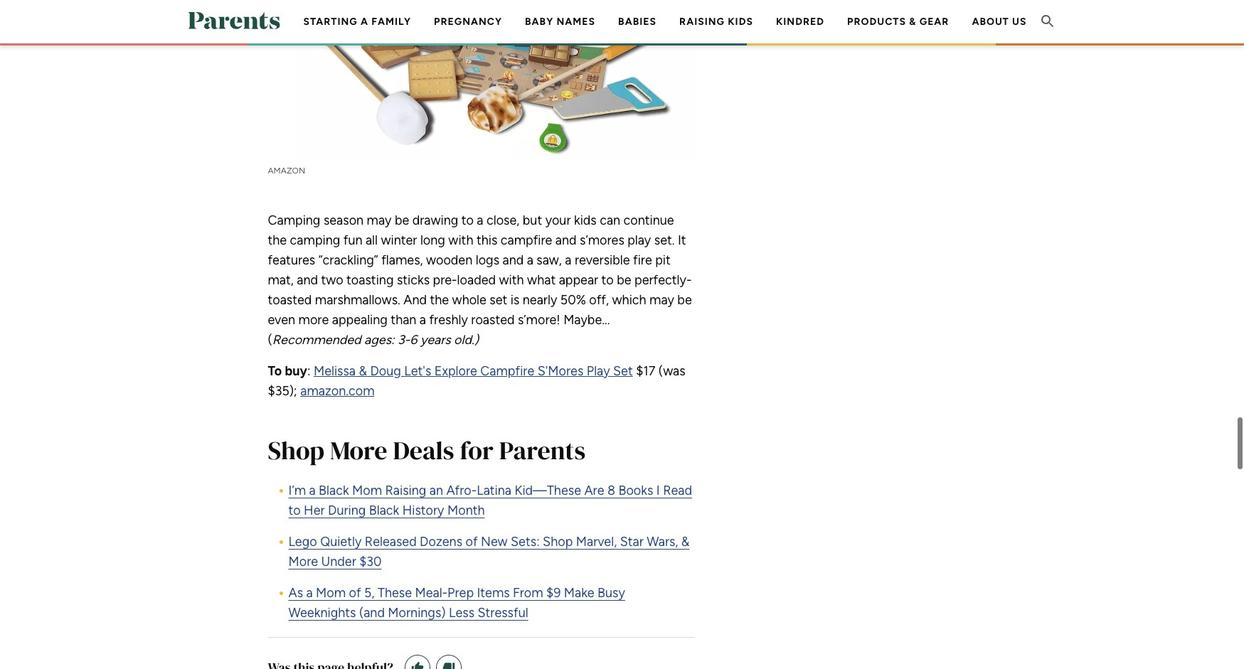 Task type: describe. For each thing, give the bounding box(es) containing it.
ages:
[[364, 332, 395, 348]]

& inside header navigation
[[910, 16, 917, 28]]

amazon.com link
[[300, 383, 375, 399]]

5,
[[364, 585, 375, 601]]

afro-
[[446, 483, 477, 499]]

freshly
[[429, 312, 468, 328]]

kindred link
[[776, 16, 825, 28]]

wars,
[[647, 534, 678, 550]]

a right the than
[[420, 312, 426, 328]]

1 horizontal spatial more
[[330, 433, 388, 468]]

read
[[663, 483, 692, 499]]

camping
[[290, 233, 340, 248]]

old.)
[[454, 332, 479, 348]]

starting a family link
[[304, 16, 411, 28]]

this
[[477, 233, 498, 248]]

items
[[477, 585, 510, 601]]

doug
[[370, 363, 401, 379]]

raising inside header navigation
[[680, 16, 725, 28]]

$17 (was $35);
[[268, 363, 686, 399]]

recommended ages: 3-6 years old.)
[[272, 332, 482, 348]]

0 vertical spatial black
[[319, 483, 349, 499]]

wooden
[[426, 252, 473, 268]]

her
[[304, 503, 325, 519]]

amazon.com
[[300, 383, 375, 399]]

what
[[527, 272, 556, 288]]

camping
[[268, 213, 321, 228]]

50%
[[561, 292, 586, 308]]

2 horizontal spatial and
[[556, 233, 577, 248]]

than
[[391, 312, 417, 328]]

years
[[421, 332, 451, 348]]

parents
[[499, 433, 586, 468]]

star
[[620, 534, 644, 550]]

an
[[430, 483, 443, 499]]

books
[[619, 483, 654, 499]]

of inside as a mom of 5, these meal-prep items from $9 make busy weeknights (and mornings) less stressful
[[349, 585, 361, 601]]

marshmallows.
[[315, 292, 400, 308]]

kids
[[728, 16, 754, 28]]

more inside lego quietly released dozens of new sets: shop marvel, star wars, & more under $30
[[289, 554, 318, 570]]

nearly
[[523, 292, 557, 308]]

visit parents' homepage image
[[188, 12, 280, 29]]

family
[[372, 16, 411, 28]]

your
[[546, 213, 571, 228]]

0 vertical spatial the
[[268, 233, 287, 248]]

flames,
[[382, 252, 423, 268]]

recommended
[[272, 332, 361, 348]]

about us
[[972, 16, 1027, 28]]

thumbs down image
[[442, 662, 456, 670]]

logs
[[476, 252, 500, 268]]

all
[[366, 233, 378, 248]]

play
[[587, 363, 610, 379]]

3-
[[398, 332, 410, 348]]

i'm a black mom raising an afro-latina kid—these are 8 books i read to her during black history month
[[289, 483, 692, 519]]

about
[[972, 16, 1010, 28]]

month
[[448, 503, 485, 519]]

$9
[[547, 585, 561, 601]]

amazon
[[268, 166, 305, 176]]

sticks
[[397, 272, 430, 288]]

names
[[557, 16, 596, 28]]

reversible
[[575, 252, 630, 268]]

saw,
[[537, 252, 562, 268]]

1 vertical spatial and
[[503, 252, 524, 268]]

1 vertical spatial &
[[359, 363, 367, 379]]

$35);
[[268, 383, 297, 399]]

campfire
[[501, 233, 553, 248]]

pregnancy link
[[434, 16, 502, 28]]

close,
[[487, 213, 520, 228]]

babies link
[[618, 16, 657, 28]]

continue
[[624, 213, 674, 228]]

$30
[[359, 554, 382, 570]]

it
[[678, 233, 686, 248]]

amazon melissa & doug let's explore campfire s'mores play set image
[[268, 0, 695, 160]]

less
[[449, 605, 475, 621]]

search image
[[1039, 13, 1056, 30]]

products
[[848, 16, 907, 28]]

1 vertical spatial the
[[430, 292, 449, 308]]

camping season may be drawing to a close, but your kids can continue the camping fun all winter long with this campfire and s'mores play set. it features "crackling" flames, wooden logs and a saw, a reversible fire pit mat, and two toasting sticks pre-loaded with what appear to be perfectly- toasted marshmallows. and the whole set is nearly 50% off, which may be even more appealing than a freshly roasted s'more! maybe... (
[[268, 213, 692, 348]]

fun
[[344, 233, 363, 248]]

shop more deals for parents
[[268, 433, 586, 468]]

these
[[378, 585, 412, 601]]

melissa
[[314, 363, 356, 379]]

busy
[[598, 585, 625, 601]]

more
[[299, 312, 329, 328]]

as a mom of 5, these meal-prep items from $9 make busy weeknights (and mornings) less stressful
[[289, 585, 625, 621]]

quietly
[[320, 534, 362, 550]]

0 horizontal spatial may
[[367, 213, 392, 228]]

header navigation
[[292, 0, 1039, 89]]

kid—these
[[515, 483, 581, 499]]

& inside lego quietly released dozens of new sets: shop marvel, star wars, & more under $30
[[682, 534, 690, 550]]

are
[[585, 483, 605, 499]]

2 horizontal spatial to
[[602, 272, 614, 288]]

buy
[[285, 363, 307, 379]]

set
[[613, 363, 633, 379]]

and
[[404, 292, 427, 308]]

1 vertical spatial black
[[369, 503, 399, 519]]

a inside navigation
[[361, 16, 369, 28]]

play
[[628, 233, 651, 248]]

new
[[481, 534, 508, 550]]



Task type: locate. For each thing, give the bounding box(es) containing it.
s'more!
[[518, 312, 561, 328]]

1 horizontal spatial and
[[503, 252, 524, 268]]

as a mom of 5, these meal-prep items from $9 make busy weeknights (and mornings) less stressful link
[[289, 585, 625, 621]]

a inside i'm a black mom raising an afro-latina kid—these are 8 books i read to her during black history month
[[309, 483, 316, 499]]

a inside as a mom of 5, these meal-prep items from $9 make busy weeknights (and mornings) less stressful
[[306, 585, 313, 601]]

sets:
[[511, 534, 540, 550]]

0 vertical spatial mom
[[352, 483, 382, 499]]

of inside lego quietly released dozens of new sets: shop marvel, star wars, & more under $30
[[466, 534, 478, 550]]

0 horizontal spatial raising
[[385, 483, 427, 499]]

of left 5,
[[349, 585, 361, 601]]

latina
[[477, 483, 512, 499]]

season
[[324, 213, 364, 228]]

0 horizontal spatial &
[[359, 363, 367, 379]]

melissa & doug let's explore campfire s'mores play set link
[[314, 363, 633, 379]]

0 vertical spatial and
[[556, 233, 577, 248]]

1 horizontal spatial &
[[682, 534, 690, 550]]

mornings)
[[388, 605, 446, 621]]

appealing
[[332, 312, 388, 328]]

0 vertical spatial to
[[462, 213, 474, 228]]

may up the all
[[367, 213, 392, 228]]

0 vertical spatial &
[[910, 16, 917, 28]]

1 vertical spatial with
[[499, 272, 524, 288]]

2 vertical spatial to
[[289, 503, 301, 519]]

0 horizontal spatial to
[[289, 503, 301, 519]]

1 horizontal spatial be
[[617, 272, 632, 288]]

(
[[268, 332, 272, 348]]

& right wars,
[[682, 534, 690, 550]]

fire
[[633, 252, 652, 268]]

mom inside i'm a black mom raising an afro-latina kid—these are 8 books i read to her during black history month
[[352, 483, 382, 499]]

to down reversible
[[602, 272, 614, 288]]

with up is
[[499, 272, 524, 288]]

0 horizontal spatial shop
[[268, 433, 325, 468]]

mom inside as a mom of 5, these meal-prep items from $9 make busy weeknights (and mornings) less stressful
[[316, 585, 346, 601]]

more up during
[[330, 433, 388, 468]]

& left doug
[[359, 363, 367, 379]]

1 vertical spatial shop
[[543, 534, 573, 550]]

baby names
[[525, 16, 596, 28]]

products & gear link
[[848, 16, 950, 28]]

1 vertical spatial of
[[349, 585, 361, 601]]

i'm a black mom raising an afro-latina kid—these are 8 books i read to her during black history month link
[[289, 483, 692, 519]]

starting a family
[[304, 16, 411, 28]]

2 vertical spatial and
[[297, 272, 318, 288]]

2 horizontal spatial be
[[678, 292, 692, 308]]

a right 'i'm'
[[309, 483, 316, 499]]

kindred
[[776, 16, 825, 28]]

0 horizontal spatial the
[[268, 233, 287, 248]]

campfire
[[481, 363, 535, 379]]

to inside i'm a black mom raising an afro-latina kid—these are 8 books i read to her during black history month
[[289, 503, 301, 519]]

mom up weeknights
[[316, 585, 346, 601]]

black up during
[[319, 483, 349, 499]]

1 horizontal spatial with
[[499, 272, 524, 288]]

0 vertical spatial may
[[367, 213, 392, 228]]

from
[[513, 585, 543, 601]]

during
[[328, 503, 366, 519]]

for
[[460, 433, 494, 468]]

0 vertical spatial be
[[395, 213, 409, 228]]

even
[[268, 312, 295, 328]]

2 horizontal spatial &
[[910, 16, 917, 28]]

set
[[490, 292, 508, 308]]

1 vertical spatial may
[[650, 292, 675, 308]]

history
[[403, 503, 444, 519]]

to buy : melissa & doug let's explore campfire s'mores play set
[[268, 363, 633, 379]]

$17
[[636, 363, 656, 379]]

1 horizontal spatial mom
[[352, 483, 382, 499]]

raising up history
[[385, 483, 427, 499]]

s'mores
[[580, 233, 625, 248]]

1 vertical spatial more
[[289, 554, 318, 570]]

shop inside lego quietly released dozens of new sets: shop marvel, star wars, & more under $30
[[543, 534, 573, 550]]

toasting
[[347, 272, 394, 288]]

but
[[523, 213, 542, 228]]

pit
[[656, 252, 671, 268]]

6
[[410, 332, 417, 348]]

0 horizontal spatial of
[[349, 585, 361, 601]]

raising left the kids
[[680, 16, 725, 28]]

is
[[511, 292, 520, 308]]

a
[[361, 16, 369, 28], [477, 213, 484, 228], [527, 252, 534, 268], [565, 252, 572, 268], [420, 312, 426, 328], [309, 483, 316, 499], [306, 585, 313, 601]]

1 vertical spatial raising
[[385, 483, 427, 499]]

toasted
[[268, 292, 312, 308]]

(and
[[359, 605, 385, 621]]

be up which
[[617, 272, 632, 288]]

a left saw,
[[527, 252, 534, 268]]

under
[[321, 554, 356, 570]]

shop right sets:
[[543, 534, 573, 550]]

to right drawing
[[462, 213, 474, 228]]

1 horizontal spatial black
[[369, 503, 399, 519]]

a left family
[[361, 16, 369, 28]]

0 horizontal spatial mom
[[316, 585, 346, 601]]

the down the pre-
[[430, 292, 449, 308]]

set.
[[655, 233, 675, 248]]

whole
[[452, 292, 487, 308]]

thumbs up image
[[411, 662, 425, 670]]

as
[[289, 585, 303, 601]]

two
[[321, 272, 343, 288]]

maybe...
[[564, 312, 610, 328]]

with up wooden
[[449, 233, 474, 248]]

kids
[[574, 213, 597, 228]]

baby names link
[[525, 16, 596, 28]]

of left 'new'
[[466, 534, 478, 550]]

may
[[367, 213, 392, 228], [650, 292, 675, 308]]

mat,
[[268, 272, 294, 288]]

:
[[307, 363, 311, 379]]

raising
[[680, 16, 725, 28], [385, 483, 427, 499]]

more
[[330, 433, 388, 468], [289, 554, 318, 570]]

1 vertical spatial be
[[617, 272, 632, 288]]

make
[[564, 585, 595, 601]]

black
[[319, 483, 349, 499], [369, 503, 399, 519]]

pre-
[[433, 272, 457, 288]]

deals
[[393, 433, 454, 468]]

lego quietly released dozens of new sets: shop marvel, star wars, & more under $30
[[289, 534, 690, 570]]

shop up 'i'm'
[[268, 433, 325, 468]]

released
[[365, 534, 417, 550]]

be up winter
[[395, 213, 409, 228]]

0 horizontal spatial black
[[319, 483, 349, 499]]

0 vertical spatial raising
[[680, 16, 725, 28]]

1 horizontal spatial may
[[650, 292, 675, 308]]

1 horizontal spatial to
[[462, 213, 474, 228]]

a right saw,
[[565, 252, 572, 268]]

be down perfectly-
[[678, 292, 692, 308]]

stressful
[[478, 605, 529, 621]]

and
[[556, 233, 577, 248], [503, 252, 524, 268], [297, 272, 318, 288]]

black up released at the bottom of the page
[[369, 503, 399, 519]]

1 vertical spatial mom
[[316, 585, 346, 601]]

about us link
[[972, 16, 1027, 28]]

0 vertical spatial shop
[[268, 433, 325, 468]]

weeknights
[[289, 605, 356, 621]]

(was
[[659, 363, 686, 379]]

1 vertical spatial to
[[602, 272, 614, 288]]

shop
[[268, 433, 325, 468], [543, 534, 573, 550]]

baby
[[525, 16, 554, 28]]

lego
[[289, 534, 317, 550]]

1 horizontal spatial the
[[430, 292, 449, 308]]

2 vertical spatial &
[[682, 534, 690, 550]]

us
[[1013, 16, 1027, 28]]

let's
[[404, 363, 431, 379]]

may down perfectly-
[[650, 292, 675, 308]]

mom up during
[[352, 483, 382, 499]]

more down lego
[[289, 554, 318, 570]]

roasted
[[471, 312, 515, 328]]

and down campfire
[[503, 252, 524, 268]]

0 vertical spatial with
[[449, 233, 474, 248]]

raising inside i'm a black mom raising an afro-latina kid—these are 8 books i read to her during black history month
[[385, 483, 427, 499]]

2 vertical spatial be
[[678, 292, 692, 308]]

0 vertical spatial of
[[466, 534, 478, 550]]

& left gear
[[910, 16, 917, 28]]

0 horizontal spatial be
[[395, 213, 409, 228]]

0 horizontal spatial with
[[449, 233, 474, 248]]

0 vertical spatial more
[[330, 433, 388, 468]]

raising kids link
[[680, 16, 754, 28]]

the up features
[[268, 233, 287, 248]]

a up this
[[477, 213, 484, 228]]

perfectly-
[[635, 272, 692, 288]]

to left her
[[289, 503, 301, 519]]

and down the your
[[556, 233, 577, 248]]

1 horizontal spatial raising
[[680, 16, 725, 28]]

a right as
[[306, 585, 313, 601]]

1 horizontal spatial of
[[466, 534, 478, 550]]

"crackling"
[[319, 252, 378, 268]]

s'mores
[[538, 363, 584, 379]]

0 horizontal spatial more
[[289, 554, 318, 570]]

long
[[420, 233, 445, 248]]

0 horizontal spatial and
[[297, 272, 318, 288]]

mom
[[352, 483, 382, 499], [316, 585, 346, 601]]

which
[[612, 292, 647, 308]]

i
[[657, 483, 660, 499]]

1 horizontal spatial shop
[[543, 534, 573, 550]]

and left two on the left
[[297, 272, 318, 288]]



Task type: vqa. For each thing, say whether or not it's contained in the screenshot.
(Was
yes



